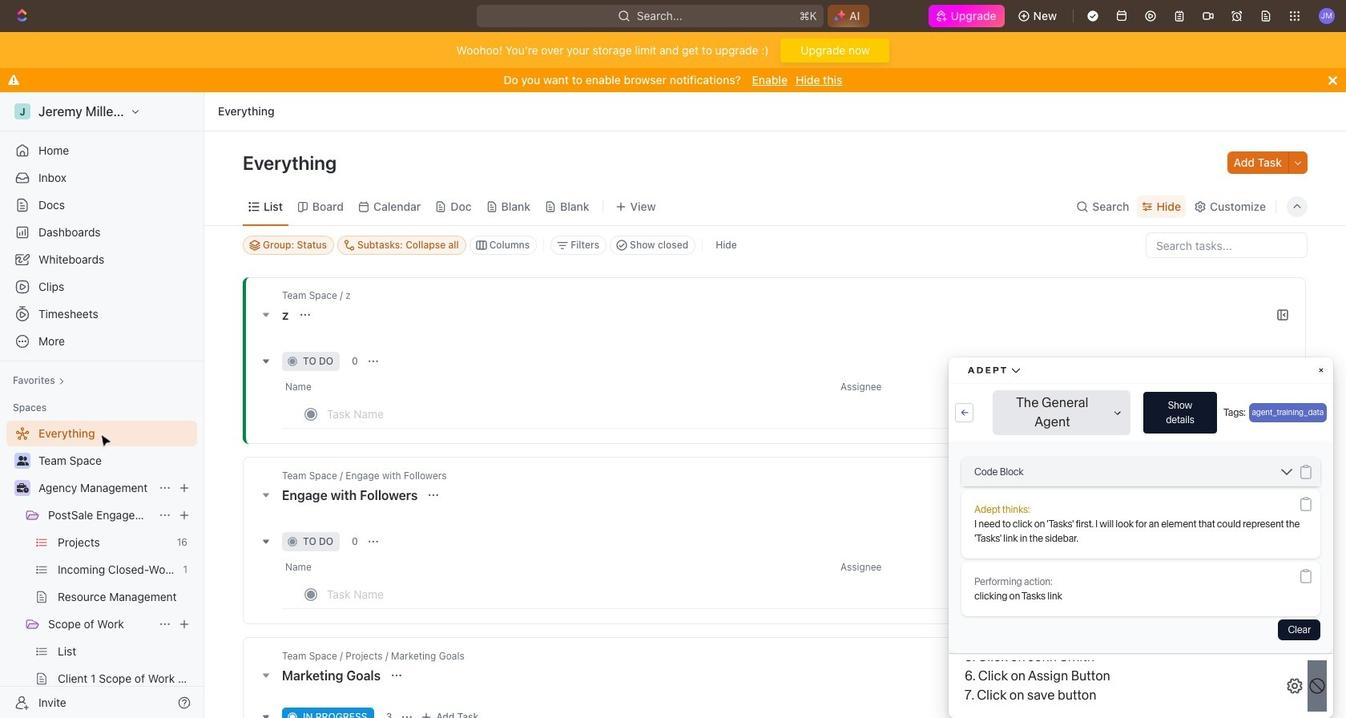 Task type: describe. For each thing, give the bounding box(es) containing it.
tree inside sidebar navigation
[[6, 421, 197, 718]]

user group image
[[16, 456, 28, 466]]

1 task name text field from the top
[[327, 401, 795, 426]]



Task type: vqa. For each thing, say whether or not it's contained in the screenshot.
+
no



Task type: locate. For each thing, give the bounding box(es) containing it.
0 vertical spatial task name text field
[[327, 401, 795, 426]]

2 task name text field from the top
[[327, 581, 795, 607]]

Task Name text field
[[327, 401, 795, 426], [327, 581, 795, 607]]

tree
[[6, 421, 197, 718]]

Search tasks... text field
[[1147, 233, 1307, 257]]

sidebar navigation
[[0, 92, 208, 718]]

1 vertical spatial task name text field
[[327, 581, 795, 607]]

jeremy miller's workspace, , element
[[14, 103, 30, 119]]

business time image
[[16, 483, 28, 493]]



